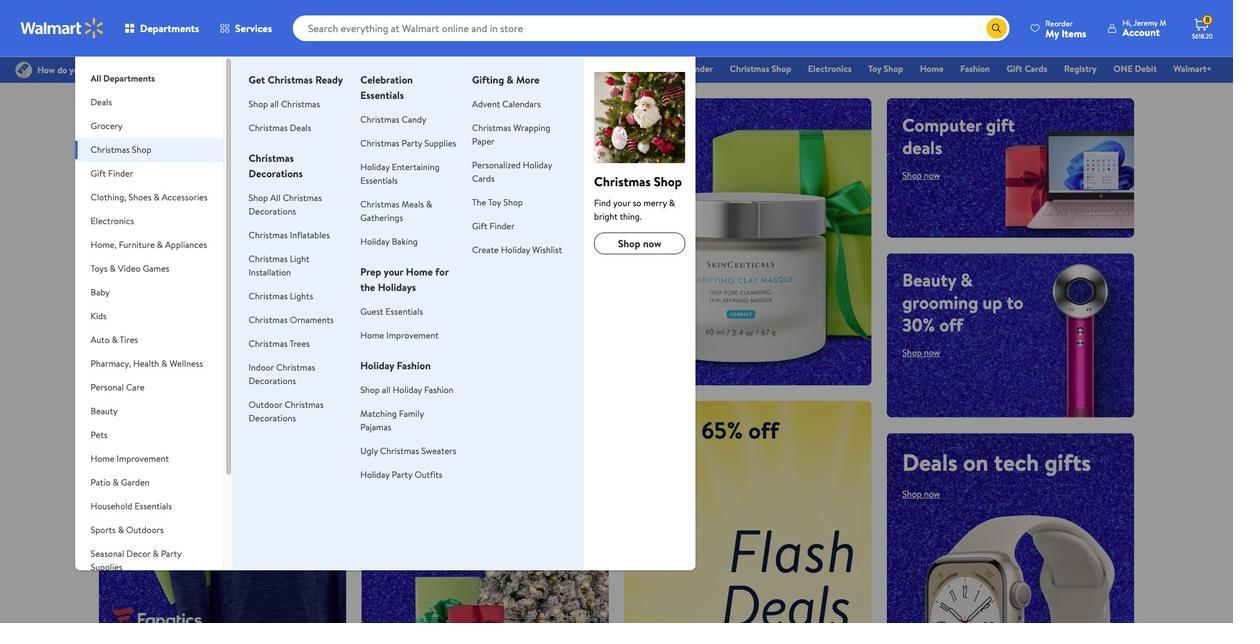 Task type: vqa. For each thing, say whether or not it's contained in the screenshot.
"Home,"
yes



Task type: locate. For each thing, give the bounding box(es) containing it.
essentials down patio & garden dropdown button in the bottom of the page
[[135, 500, 172, 513]]

installation
[[249, 266, 291, 279]]

home improvement down guest essentials
[[361, 329, 439, 342]]

all
[[270, 98, 279, 111], [382, 384, 391, 397]]

supplies up "entertaining"
[[425, 137, 457, 150]]

your inside prep your home for the holidays
[[384, 265, 404, 279]]

finder for bottom gift finder link
[[490, 220, 515, 233]]

auto
[[91, 334, 110, 346]]

grocery inside dropdown button
[[91, 120, 123, 132]]

outdoor christmas decorations link
[[249, 398, 324, 425]]

1 horizontal spatial toy
[[869, 62, 882, 75]]

toy right electronics link on the top right
[[869, 62, 882, 75]]

gear
[[224, 321, 269, 353]]

0 horizontal spatial beauty
[[91, 405, 118, 418]]

off right 65%
[[749, 414, 780, 446]]

get christmas ready
[[249, 73, 343, 87]]

all departments
[[91, 72, 155, 85]]

gift for bottom gift finder link
[[472, 220, 488, 233]]

0 vertical spatial deals
[[91, 96, 112, 109]]

0 vertical spatial improvement
[[387, 329, 439, 342]]

decorations down indoor
[[249, 375, 296, 388]]

beauty
[[903, 267, 957, 292], [91, 405, 118, 418]]

computer gift deals
[[903, 112, 1016, 160]]

0 horizontal spatial deals
[[114, 135, 154, 160]]

2 vertical spatial finder
[[490, 220, 515, 233]]

gift inside dropdown button
[[91, 167, 106, 180]]

to inside up to 30% off seasonal decor
[[404, 415, 421, 440]]

0 vertical spatial fashion
[[961, 62, 991, 75]]

4 decorations from the top
[[249, 412, 296, 425]]

1 decorations from the top
[[249, 166, 303, 181]]

shop inside shop all christmas decorations
[[249, 192, 268, 204]]

christmas ornaments link
[[249, 314, 334, 326]]

fashion up up to 30% off seasonal decor
[[424, 384, 454, 397]]

supplies down seasonal
[[91, 561, 123, 574]]

0 horizontal spatial deals
[[91, 96, 112, 109]]

1 horizontal spatial gift finder link
[[664, 62, 719, 76]]

finder for the top gift finder link
[[688, 62, 714, 75]]

0 vertical spatial finder
[[688, 62, 714, 75]]

deals for deals on tech gifts
[[903, 446, 958, 478]]

video
[[118, 262, 141, 275]]

0 horizontal spatial improvement
[[117, 452, 169, 465]]

celebration
[[361, 73, 413, 87]]

entertaining
[[392, 161, 440, 174]]

departments up deals dropdown button
[[103, 72, 155, 85]]

grocery right the more
[[574, 62, 605, 75]]

1 horizontal spatial electronics
[[809, 62, 852, 75]]

grocery for grocery & essentials
[[574, 62, 605, 75]]

0 vertical spatial home improvement
[[361, 329, 439, 342]]

1 vertical spatial party
[[392, 469, 413, 481]]

1 horizontal spatial deals
[[290, 121, 311, 134]]

now for deals on tech gifts
[[925, 487, 941, 500]]

electronics for electronics link on the top right
[[809, 62, 852, 75]]

hi,
[[1123, 17, 1133, 28]]

& right sports on the left bottom of page
[[118, 524, 124, 537]]

all for get
[[270, 98, 279, 111]]

clothing,
[[91, 191, 126, 204]]

gift for gift cards link
[[1007, 62, 1023, 75]]

1 horizontal spatial gift finder
[[472, 220, 515, 233]]

shop now for up to 25% off sports-fan gear
[[114, 362, 152, 375]]

shop now link for deals on tech gifts
[[903, 487, 941, 500]]

pets button
[[75, 424, 224, 447]]

shop inside christmas shop find your so merry & bright thing.
[[654, 173, 682, 190]]

gift down search search box at the top of page
[[670, 62, 686, 75]]

items
[[1062, 26, 1087, 40]]

all up christmas deals
[[270, 98, 279, 111]]

new
[[420, 283, 474, 326]]

family
[[399, 407, 424, 420]]

& left up in the right of the page
[[961, 267, 973, 292]]

essentials inside dropdown button
[[135, 500, 172, 513]]

1 horizontal spatial your
[[614, 197, 631, 210]]

departments up all departments "link"
[[140, 21, 199, 35]]

tech
[[995, 446, 1040, 478]]

all up matching
[[382, 384, 391, 397]]

up to 25% off sports-fan gear
[[114, 292, 269, 353]]

christmas inside christmas shop dropdown button
[[91, 143, 130, 156]]

holiday
[[523, 159, 552, 172], [361, 161, 390, 174], [361, 235, 390, 248], [501, 244, 531, 256], [361, 359, 395, 373], [393, 384, 422, 397], [361, 469, 390, 481]]

gift for gift finder dropdown button
[[91, 167, 106, 180]]

finder up clothing,
[[108, 167, 133, 180]]

1 vertical spatial departments
[[103, 72, 155, 85]]

2 vertical spatial deals
[[903, 446, 958, 478]]

home down guest
[[361, 329, 384, 342]]

& right merry
[[670, 197, 676, 210]]

0 vertical spatial supplies
[[425, 137, 457, 150]]

off for up to 65% off
[[749, 414, 780, 446]]

seasonal decor & party supplies
[[91, 548, 182, 574]]

1 vertical spatial deals
[[290, 121, 311, 134]]

& left the more
[[507, 73, 514, 87]]

1 vertical spatial all
[[270, 192, 281, 204]]

& right furniture
[[157, 238, 163, 251]]

essentials down search search box at the top of page
[[615, 62, 654, 75]]

0 horizontal spatial cards
[[472, 172, 495, 185]]

home left for at the top left
[[406, 265, 433, 279]]

1 vertical spatial fashion
[[397, 359, 431, 373]]

supplies
[[425, 137, 457, 150], [91, 561, 123, 574]]

registry link
[[1059, 62, 1103, 76]]

1 horizontal spatial supplies
[[425, 137, 457, 150]]

1 horizontal spatial grocery
[[574, 62, 605, 75]]

0 vertical spatial grocery
[[574, 62, 605, 75]]

1 deals from the left
[[114, 135, 154, 160]]

1 horizontal spatial 30%
[[903, 312, 936, 337]]

improvement down guest essentials
[[387, 329, 439, 342]]

1 vertical spatial grocery
[[91, 120, 123, 132]]

essentials inside the celebration essentials
[[361, 88, 404, 102]]

0 vertical spatial party
[[402, 137, 423, 150]]

0 vertical spatial electronics
[[809, 62, 852, 75]]

1 horizontal spatial all
[[382, 384, 391, 397]]

0 horizontal spatial finder
[[108, 167, 133, 180]]

1 vertical spatial home improvement
[[91, 452, 169, 465]]

0 vertical spatial christmas shop
[[730, 62, 792, 75]]

sports
[[91, 524, 116, 537]]

essentials up home improvement link on the left bottom
[[386, 305, 423, 318]]

grocery & essentials
[[574, 62, 654, 75]]

beauty inside beauty & grooming up to 30% off
[[903, 267, 957, 292]]

2 horizontal spatial gift finder
[[670, 62, 714, 75]]

party down sports & outdoors dropdown button
[[161, 548, 182, 560]]

now inside shop now link
[[421, 346, 442, 363]]

your inside christmas shop find your so merry & bright thing.
[[614, 197, 631, 210]]

deals button
[[75, 91, 224, 114]]

up for up to 25% off sports-fan gear
[[114, 292, 144, 324]]

home up the 'patio'
[[91, 452, 114, 465]]

christmas trees link
[[249, 337, 310, 350]]

christmas inside shop all christmas decorations
[[283, 192, 322, 204]]

to up auto & tires dropdown button on the bottom left of page
[[149, 292, 171, 324]]

8 $618.20
[[1193, 14, 1214, 40]]

light
[[290, 253, 310, 265]]

0 horizontal spatial christmas shop
[[91, 143, 151, 156]]

1 vertical spatial toy
[[488, 196, 502, 209]]

christmas inside christmas shop find your so merry & bright thing.
[[594, 173, 651, 190]]

0 vertical spatial toy
[[869, 62, 882, 75]]

& right "decor"
[[153, 548, 159, 560]]

essentials up the christmas meals & gatherings
[[361, 174, 398, 187]]

1 horizontal spatial christmas shop
[[730, 62, 792, 75]]

holiday left "entertaining"
[[361, 161, 390, 174]]

electronics for electronics dropdown button
[[91, 215, 134, 228]]

deals down the 'shop all christmas' link
[[290, 121, 311, 134]]

essentials
[[615, 62, 654, 75], [361, 88, 404, 102], [361, 174, 398, 187], [386, 305, 423, 318], [135, 500, 172, 513]]

2 vertical spatial all
[[377, 283, 413, 326]]

1 vertical spatial improvement
[[117, 452, 169, 465]]

grocery for grocery
[[91, 120, 123, 132]]

2 deals from the left
[[903, 135, 943, 160]]

care
[[126, 381, 145, 394]]

& right meals
[[426, 198, 432, 211]]

shop now
[[114, 169, 152, 182], [903, 169, 941, 182], [618, 237, 662, 251], [903, 346, 941, 359], [393, 346, 442, 363], [114, 362, 152, 375], [377, 471, 415, 484], [903, 487, 941, 500]]

off right 25%
[[223, 292, 253, 324]]

games
[[143, 262, 169, 275]]

up
[[983, 290, 1003, 315]]

decorations down the outdoor
[[249, 412, 296, 425]]

now for great home deals
[[136, 169, 152, 182]]

electronics inside dropdown button
[[91, 215, 134, 228]]

gift finder up clothing,
[[91, 167, 133, 180]]

walmart+ link
[[1169, 62, 1218, 76]]

all inside shop all christmas decorations
[[270, 192, 281, 204]]

gifting & more
[[472, 73, 540, 87]]

home improvement up "garden"
[[91, 452, 169, 465]]

deals inside deals dropdown button
[[91, 96, 112, 109]]

improvement inside dropdown button
[[117, 452, 169, 465]]

gift right the fashion link
[[1007, 62, 1023, 75]]

to up ugly christmas sweaters link
[[404, 415, 421, 440]]

toy right the
[[488, 196, 502, 209]]

0 horizontal spatial up
[[114, 292, 144, 324]]

beauty inside beauty dropdown button
[[91, 405, 118, 418]]

1 horizontal spatial finder
[[490, 220, 515, 233]]

1 vertical spatial your
[[384, 265, 404, 279]]

shop all christmas link
[[249, 98, 320, 111]]

1 horizontal spatial all
[[270, 192, 281, 204]]

off inside up to 25% off sports-fan gear
[[223, 292, 253, 324]]

& inside beauty & grooming up to 30% off
[[961, 267, 973, 292]]

0 horizontal spatial all
[[91, 72, 101, 85]]

deals left on
[[903, 446, 958, 478]]

gift finder link down walmart site-wide search box
[[664, 62, 719, 76]]

now
[[136, 169, 152, 182], [925, 169, 941, 182], [643, 237, 662, 251], [925, 346, 941, 359], [421, 346, 442, 363], [136, 362, 152, 375], [399, 471, 415, 484], [925, 487, 941, 500]]

2 decorations from the top
[[249, 205, 296, 218]]

0 horizontal spatial grocery
[[91, 120, 123, 132]]

1 vertical spatial cards
[[472, 172, 495, 185]]

0 vertical spatial all
[[91, 72, 101, 85]]

auto & tires button
[[75, 328, 224, 352]]

home
[[163, 112, 207, 138]]

wrapping
[[514, 121, 551, 134]]

deals inside computer gift deals
[[903, 135, 943, 160]]

electronics left toy shop link
[[809, 62, 852, 75]]

the toy shop link
[[472, 196, 523, 209]]

beauty button
[[75, 400, 224, 424]]

christmas wrapping paper
[[472, 121, 551, 148]]

christmas candy link
[[361, 113, 427, 126]]

on
[[964, 446, 989, 478]]

sports & outdoors button
[[75, 519, 224, 542]]

1 vertical spatial finder
[[108, 167, 133, 180]]

0 vertical spatial cards
[[1025, 62, 1048, 75]]

your
[[614, 197, 631, 210], [384, 265, 404, 279]]

party for holiday
[[392, 469, 413, 481]]

gift finder for gift finder dropdown button
[[91, 167, 133, 180]]

gift finder
[[670, 62, 714, 75], [91, 167, 133, 180], [472, 220, 515, 233]]

0 horizontal spatial gift finder
[[91, 167, 133, 180]]

& right the 'patio'
[[113, 476, 119, 489]]

all departments link
[[75, 57, 224, 91]]

decorations up christmas inflatables link
[[249, 205, 296, 218]]

off inside up to 30% off seasonal decor
[[462, 415, 486, 440]]

now for up to 30% off seasonal decor
[[399, 471, 415, 484]]

30% inside up to 30% off seasonal decor
[[425, 415, 458, 440]]

all for all new savings
[[377, 283, 413, 326]]

departments
[[140, 21, 199, 35], [103, 72, 155, 85]]

gift finder for the top gift finder link
[[670, 62, 714, 75]]

your up holidays at the left top
[[384, 265, 404, 279]]

$618.20
[[1193, 31, 1214, 40]]

to left 65%
[[675, 414, 696, 446]]

2 horizontal spatial deals
[[903, 446, 958, 478]]

gift finder down the toy shop link
[[472, 220, 515, 233]]

shop now for all new savings
[[393, 346, 442, 363]]

finder down the toy shop
[[490, 220, 515, 233]]

decorations up shop all christmas decorations
[[249, 166, 303, 181]]

kids button
[[75, 305, 224, 328]]

fashion right home link
[[961, 62, 991, 75]]

2 vertical spatial party
[[161, 548, 182, 560]]

1 vertical spatial beauty
[[91, 405, 118, 418]]

0 vertical spatial 30%
[[903, 312, 936, 337]]

essentials down celebration
[[361, 88, 404, 102]]

off right family
[[462, 415, 486, 440]]

30%
[[903, 312, 936, 337], [425, 415, 458, 440]]

party
[[402, 137, 423, 150], [392, 469, 413, 481], [161, 548, 182, 560]]

shop all holiday fashion link
[[361, 384, 454, 397]]

jeremy
[[1134, 17, 1159, 28]]

your left so
[[614, 197, 631, 210]]

up inside up to 25% off sports-fan gear
[[114, 292, 144, 324]]

home improvement inside dropdown button
[[91, 452, 169, 465]]

gifts
[[1045, 446, 1092, 478]]

2 horizontal spatial up
[[640, 414, 669, 446]]

0 horizontal spatial all
[[270, 98, 279, 111]]

holiday baking
[[361, 235, 418, 248]]

outdoors
[[126, 524, 164, 537]]

0 vertical spatial departments
[[140, 21, 199, 35]]

0 horizontal spatial gift finder link
[[472, 220, 515, 233]]

electronics button
[[75, 210, 224, 233]]

2 horizontal spatial finder
[[688, 62, 714, 75]]

so
[[633, 197, 642, 210]]

home improvement
[[361, 329, 439, 342], [91, 452, 169, 465]]

0 horizontal spatial electronics
[[91, 215, 134, 228]]

0 horizontal spatial supplies
[[91, 561, 123, 574]]

0 vertical spatial beauty
[[903, 267, 957, 292]]

3 decorations from the top
[[249, 375, 296, 388]]

1 vertical spatial electronics
[[91, 215, 134, 228]]

cards down "personalized"
[[472, 172, 495, 185]]

1 vertical spatial gift finder link
[[472, 220, 515, 233]]

off left up in the right of the page
[[940, 312, 964, 337]]

advent
[[472, 98, 500, 111]]

christmas shop inside dropdown button
[[91, 143, 151, 156]]

christmas deals link
[[249, 121, 311, 134]]

1 vertical spatial gift finder
[[91, 167, 133, 180]]

1 vertical spatial christmas shop
[[91, 143, 151, 156]]

1 horizontal spatial beauty
[[903, 267, 957, 292]]

christmas inside christmas wrapping paper
[[472, 121, 512, 134]]

& inside 'dropdown button'
[[161, 357, 167, 370]]

up inside up to 30% off seasonal decor
[[377, 415, 400, 440]]

off inside beauty & grooming up to 30% off
[[940, 312, 964, 337]]

1 vertical spatial supplies
[[91, 561, 123, 574]]

shop now for computer gift deals
[[903, 169, 941, 182]]

gift finder inside dropdown button
[[91, 167, 133, 180]]

gift finder down walmart site-wide search box
[[670, 62, 714, 75]]

finder inside dropdown button
[[108, 167, 133, 180]]

shop now for up to 30% off seasonal decor
[[377, 471, 415, 484]]

0 vertical spatial your
[[614, 197, 631, 210]]

0 horizontal spatial 30%
[[425, 415, 458, 440]]

ready
[[316, 73, 343, 87]]

1 vertical spatial 30%
[[425, 415, 458, 440]]

christmas trees
[[249, 337, 310, 350]]

cards down the my
[[1025, 62, 1048, 75]]

1 horizontal spatial deals
[[903, 135, 943, 160]]

1 vertical spatial all
[[382, 384, 391, 397]]

& right the health
[[161, 357, 167, 370]]

christmas meals & gatherings link
[[361, 198, 432, 224]]

shop now for great home deals
[[114, 169, 152, 182]]

party down candy
[[402, 137, 423, 150]]

gift up clothing,
[[91, 167, 106, 180]]

to inside up to 25% off sports-fan gear
[[149, 292, 171, 324]]

baby button
[[75, 281, 224, 305]]

toys & video games
[[91, 262, 169, 275]]

gift finder link down the toy shop link
[[472, 220, 515, 233]]

2 vertical spatial gift finder
[[472, 220, 515, 233]]

to right up in the right of the page
[[1007, 290, 1024, 315]]

grocery down deals dropdown button
[[91, 120, 123, 132]]

walmart image
[[21, 18, 104, 39]]

holiday down home improvement link on the left bottom
[[361, 359, 395, 373]]

deals for deals
[[91, 96, 112, 109]]

1 horizontal spatial home improvement
[[361, 329, 439, 342]]

electronics down clothing,
[[91, 215, 134, 228]]

matching family pajamas link
[[361, 407, 424, 434]]

deals down all departments
[[91, 96, 112, 109]]

0 vertical spatial gift finder
[[670, 62, 714, 75]]

holiday down "ugly"
[[361, 469, 390, 481]]

30% inside beauty & grooming up to 30% off
[[903, 312, 936, 337]]

home inside dropdown button
[[91, 452, 114, 465]]

1 horizontal spatial improvement
[[387, 329, 439, 342]]

great
[[114, 112, 159, 138]]

holiday inside personalized holiday cards
[[523, 159, 552, 172]]

household
[[91, 500, 132, 513]]

gift down the
[[472, 220, 488, 233]]

0 vertical spatial all
[[270, 98, 279, 111]]

party down ugly christmas sweaters link
[[392, 469, 413, 481]]

party inside seasonal decor & party supplies
[[161, 548, 182, 560]]

off for up to 30% off seasonal decor
[[462, 415, 486, 440]]

advent calendars
[[472, 98, 541, 111]]

1 horizontal spatial up
[[377, 415, 400, 440]]

deals inside great home deals
[[114, 135, 154, 160]]

improvement down pets dropdown button
[[117, 452, 169, 465]]

all new savings
[[377, 283, 577, 326]]

& inside christmas shop find your so merry & bright thing.
[[670, 197, 676, 210]]

holiday down the wrapping
[[523, 159, 552, 172]]

0 horizontal spatial home improvement
[[91, 452, 169, 465]]

essentials for household essentials
[[135, 500, 172, 513]]

0 horizontal spatial your
[[384, 265, 404, 279]]

finder left the christmas shop link
[[688, 62, 714, 75]]

christmas inside "christmas decorations"
[[249, 151, 294, 165]]

2 horizontal spatial all
[[377, 283, 413, 326]]

beauty for beauty
[[91, 405, 118, 418]]

indoor christmas decorations link
[[249, 361, 316, 388]]

christmas inside indoor christmas decorations
[[276, 361, 316, 374]]

fashion up shop all holiday fashion
[[397, 359, 431, 373]]

shop now link for beauty & grooming up to 30% off
[[903, 346, 941, 359]]

accessories
[[162, 191, 208, 204]]

& down walmart site-wide search box
[[607, 62, 613, 75]]



Task type: describe. For each thing, give the bounding box(es) containing it.
the
[[361, 280, 376, 294]]

gatherings
[[361, 211, 403, 224]]

christmas shop for the christmas shop link
[[730, 62, 792, 75]]

holiday fashion
[[361, 359, 431, 373]]

gift finder button
[[75, 162, 224, 186]]

home left the fashion link
[[921, 62, 944, 75]]

holiday down gatherings
[[361, 235, 390, 248]]

decor
[[447, 437, 492, 462]]

2 vertical spatial fashion
[[424, 384, 454, 397]]

deals for up
[[114, 135, 154, 160]]

seasonal decor & party supplies button
[[75, 542, 224, 580]]

grocery & essentials link
[[568, 62, 659, 76]]

for
[[436, 265, 449, 279]]

patio & garden
[[91, 476, 150, 489]]

party for christmas
[[402, 137, 423, 150]]

auto & tires
[[91, 334, 138, 346]]

now for beauty & grooming up to 30% off
[[925, 346, 941, 359]]

personal care
[[91, 381, 145, 394]]

shop now link for computer gift deals
[[903, 169, 941, 182]]

christmas wrapping paper link
[[472, 121, 551, 148]]

patio
[[91, 476, 111, 489]]

health
[[133, 357, 159, 370]]

christmas inside the christmas light installation
[[249, 253, 288, 265]]

gift finder for bottom gift finder link
[[472, 220, 515, 233]]

personal care button
[[75, 376, 224, 400]]

thing.
[[620, 210, 642, 223]]

kids
[[91, 310, 107, 323]]

up to 65% off
[[640, 414, 780, 446]]

decorations inside outdoor christmas decorations
[[249, 412, 296, 425]]

shop now link for up to 30% off seasonal decor
[[377, 471, 415, 484]]

pajamas
[[361, 421, 392, 434]]

candy
[[402, 113, 427, 126]]

finder for gift finder dropdown button
[[108, 167, 133, 180]]

deals on tech gifts
[[903, 446, 1092, 478]]

m
[[1160, 17, 1167, 28]]

off for up to 25% off sports-fan gear
[[223, 292, 253, 324]]

christmas decorations
[[249, 151, 303, 181]]

household essentials
[[91, 500, 172, 513]]

baby
[[91, 286, 110, 299]]

pharmacy, health & wellness button
[[75, 352, 224, 376]]

wellness
[[170, 357, 203, 370]]

calendars
[[503, 98, 541, 111]]

christmas candy
[[361, 113, 427, 126]]

christmas shop link
[[724, 62, 798, 76]]

electronics link
[[803, 62, 858, 76]]

holiday inside holiday entertaining essentials
[[361, 161, 390, 174]]

pharmacy,
[[91, 357, 131, 370]]

now for all new savings
[[421, 346, 442, 363]]

personalized
[[472, 159, 521, 172]]

guest essentials link
[[361, 305, 423, 318]]

sports & outdoors
[[91, 524, 164, 537]]

departments inside all departments "link"
[[103, 72, 155, 85]]

up for up to 30% off seasonal decor
[[377, 415, 400, 440]]

personalized holiday cards
[[472, 159, 552, 185]]

the
[[472, 196, 487, 209]]

seasonal
[[377, 437, 443, 462]]

appliances
[[165, 238, 207, 251]]

to for up to 30% off seasonal decor
[[404, 415, 421, 440]]

home link
[[915, 62, 950, 76]]

great home deals
[[114, 112, 207, 160]]

baking
[[392, 235, 418, 248]]

registry
[[1065, 62, 1098, 75]]

sports-
[[114, 321, 185, 353]]

shop now link for all new savings
[[377, 339, 457, 370]]

now for up to 25% off sports-fan gear
[[136, 362, 152, 375]]

beauty for beauty & grooming up to 30% off
[[903, 267, 957, 292]]

home improvement for home improvement dropdown button
[[91, 452, 169, 465]]

up for up to 65% off
[[640, 414, 669, 446]]

decor
[[126, 548, 151, 560]]

all for holiday
[[382, 384, 391, 397]]

create holiday wishlist link
[[472, 244, 563, 256]]

deals for beauty
[[903, 135, 943, 160]]

gift
[[987, 112, 1016, 138]]

Search search field
[[293, 15, 1010, 41]]

supplies inside seasonal decor & party supplies
[[91, 561, 123, 574]]

departments button
[[114, 13, 210, 44]]

merry
[[644, 197, 667, 210]]

christmas shop image
[[594, 72, 686, 163]]

all for all departments
[[91, 72, 101, 85]]

improvement for home improvement dropdown button
[[117, 452, 169, 465]]

household essentials button
[[75, 495, 224, 519]]

& inside dropdown button
[[157, 238, 163, 251]]

home improvement for home improvement link on the left bottom
[[361, 329, 439, 342]]

clothing, shoes & accessories button
[[75, 186, 224, 210]]

25%
[[176, 292, 217, 324]]

home inside prep your home for the holidays
[[406, 265, 433, 279]]

garden
[[121, 476, 150, 489]]

essentials for guest essentials
[[386, 305, 423, 318]]

shop now link for great home deals
[[114, 169, 152, 182]]

furniture
[[119, 238, 155, 251]]

pharmacy, health & wellness
[[91, 357, 203, 370]]

shop now for deals on tech gifts
[[903, 487, 941, 500]]

christmas party supplies link
[[361, 137, 457, 150]]

ugly
[[361, 445, 378, 458]]

christmas inside the christmas shop link
[[730, 62, 770, 75]]

walmart+
[[1174, 62, 1213, 75]]

shop inside dropdown button
[[132, 143, 151, 156]]

guest
[[361, 305, 384, 318]]

& right the toys
[[110, 262, 116, 275]]

to inside beauty & grooming up to 30% off
[[1007, 290, 1024, 315]]

shop now link for up to 25% off sports-fan gear
[[114, 362, 152, 375]]

the toy shop
[[472, 196, 523, 209]]

one debit link
[[1108, 62, 1163, 76]]

Walmart Site-Wide search field
[[293, 15, 1010, 41]]

decorations inside indoor christmas decorations
[[249, 375, 296, 388]]

christmas deals
[[249, 121, 311, 134]]

matching family pajamas
[[361, 407, 424, 434]]

inflatables
[[290, 229, 330, 242]]

now for computer gift deals
[[925, 169, 941, 182]]

improvement for home improvement link on the left bottom
[[387, 329, 439, 342]]

1 horizontal spatial cards
[[1025, 62, 1048, 75]]

0 horizontal spatial toy
[[488, 196, 502, 209]]

holiday right create
[[501, 244, 531, 256]]

to for up to 25% off sports-fan gear
[[149, 292, 171, 324]]

computer
[[903, 112, 982, 138]]

christmas inside outdoor christmas decorations
[[285, 398, 324, 411]]

essentials for celebration essentials
[[361, 88, 404, 102]]

seasonal
[[91, 548, 124, 560]]

shop all christmas decorations link
[[249, 192, 322, 218]]

indoor christmas decorations
[[249, 361, 316, 388]]

decorations inside shop all christmas decorations
[[249, 205, 296, 218]]

account
[[1123, 25, 1161, 39]]

& left tires
[[112, 334, 118, 346]]

meals
[[402, 198, 424, 211]]

0 vertical spatial gift finder link
[[664, 62, 719, 76]]

& inside seasonal decor & party supplies
[[153, 548, 159, 560]]

savings
[[482, 283, 577, 326]]

christmas party supplies
[[361, 137, 457, 150]]

to for up to 65% off
[[675, 414, 696, 446]]

departments inside departments dropdown button
[[140, 21, 199, 35]]

toy inside toy shop link
[[869, 62, 882, 75]]

christmas light installation link
[[249, 253, 310, 279]]

search icon image
[[992, 23, 1002, 33]]

cards inside personalized holiday cards
[[472, 172, 495, 185]]

wishlist
[[533, 244, 563, 256]]

christmas shop for christmas shop dropdown button
[[91, 143, 151, 156]]

holiday baking link
[[361, 235, 418, 248]]

christmas inside the christmas meals & gatherings
[[361, 198, 400, 211]]

patio & garden button
[[75, 471, 224, 495]]

holiday up family
[[393, 384, 422, 397]]

holidays
[[378, 280, 416, 294]]

gifting
[[472, 73, 504, 87]]

services
[[235, 21, 272, 35]]

christmas shop find your so merry & bright thing.
[[594, 173, 682, 223]]

gift for the top gift finder link
[[670, 62, 686, 75]]

tires
[[120, 334, 138, 346]]

christmas meals & gatherings
[[361, 198, 432, 224]]

& inside the christmas meals & gatherings
[[426, 198, 432, 211]]

indoor
[[249, 361, 274, 374]]

shop now for beauty & grooming up to 30% off
[[903, 346, 941, 359]]

one
[[1114, 62, 1134, 75]]

& right shoes
[[154, 191, 160, 204]]

ornaments
[[290, 314, 334, 326]]

shop all christmas decorations
[[249, 192, 322, 218]]

essentials inside holiday entertaining essentials
[[361, 174, 398, 187]]



